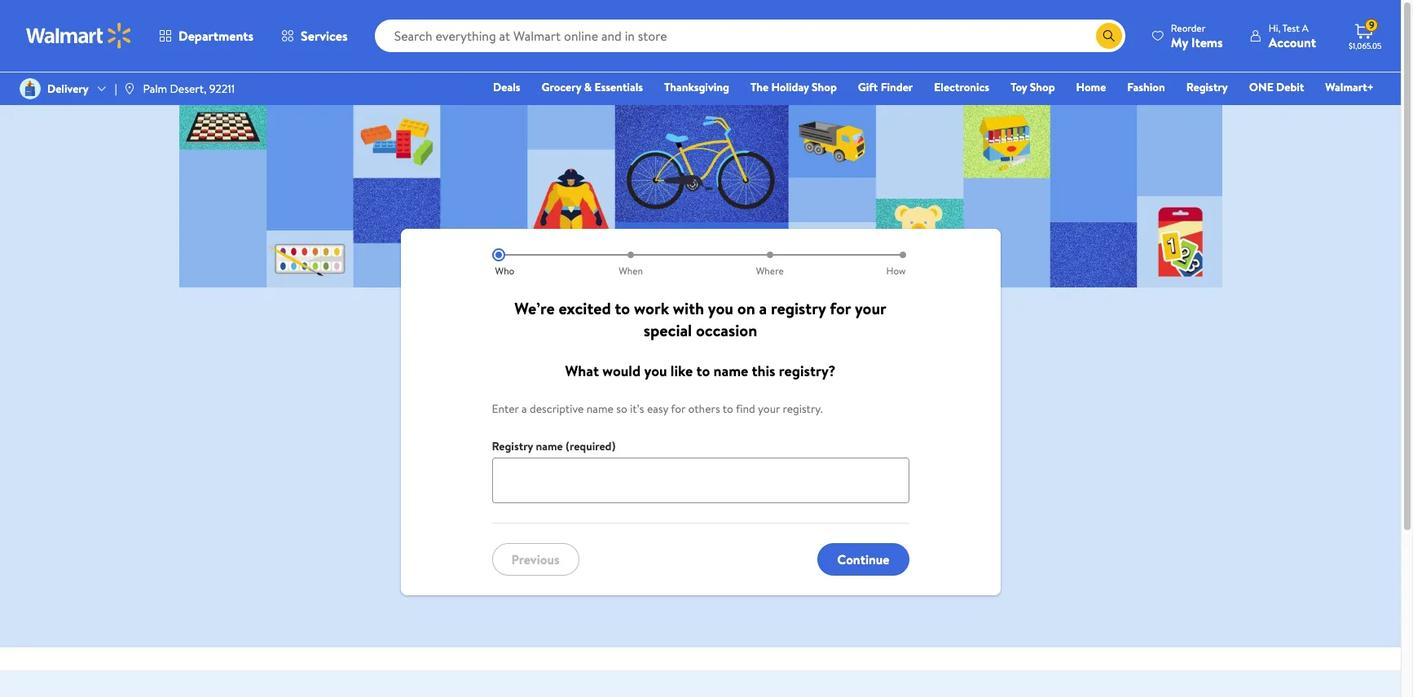 Task type: describe. For each thing, give the bounding box(es) containing it.
thanksgiving
[[665, 79, 730, 95]]

0 vertical spatial name
[[714, 361, 749, 382]]

work
[[634, 298, 669, 320]]

the
[[751, 79, 769, 95]]

palm desert, 92211
[[143, 81, 235, 97]]

walmart image
[[26, 23, 132, 49]]

others
[[689, 401, 720, 417]]

toy shop
[[1011, 79, 1056, 95]]

Search search field
[[375, 20, 1126, 52]]

for inside we're excited to work with you on a registry for your special occasion
[[830, 298, 851, 320]]

2 horizontal spatial to
[[723, 401, 734, 417]]

when
[[619, 264, 643, 278]]

electronics link
[[927, 78, 997, 96]]

would
[[603, 361, 641, 382]]

debit
[[1277, 79, 1305, 95]]

who list item
[[492, 249, 562, 278]]

enter
[[492, 401, 519, 417]]

deals link
[[486, 78, 528, 96]]

gift
[[858, 79, 878, 95]]

hi,
[[1269, 21, 1281, 35]]

0 horizontal spatial for
[[671, 401, 686, 417]]

where list item
[[701, 249, 840, 278]]

what would you like to name this registry?
[[565, 361, 836, 382]]

0 horizontal spatial name
[[536, 439, 563, 455]]

continue
[[838, 551, 890, 569]]

services
[[301, 27, 348, 45]]

this
[[752, 361, 776, 382]]

registry link
[[1180, 78, 1236, 96]]

occasion
[[696, 320, 758, 342]]

list containing who
[[492, 249, 910, 278]]

it's
[[630, 401, 645, 417]]

&
[[584, 79, 592, 95]]

2 shop from the left
[[1030, 79, 1056, 95]]

grocery & essentials
[[542, 79, 643, 95]]

fashion link
[[1121, 78, 1173, 96]]

find
[[736, 401, 756, 417]]

search icon image
[[1103, 29, 1116, 42]]

registry name (required)
[[492, 439, 616, 455]]

we're excited to work with you on a registry for your special occasion
[[515, 298, 887, 342]]

with
[[673, 298, 704, 320]]

home
[[1077, 79, 1107, 95]]

your inside we're excited to work with you on a registry for your special occasion
[[855, 298, 887, 320]]

1 vertical spatial your
[[758, 401, 780, 417]]

one
[[1250, 79, 1274, 95]]

when list item
[[562, 249, 701, 278]]

registry.
[[783, 401, 823, 417]]

services button
[[268, 16, 362, 55]]

previous
[[512, 551, 560, 569]]

delivery
[[47, 81, 89, 97]]

the holiday shop link
[[744, 78, 845, 96]]

like
[[671, 361, 693, 382]]

1 horizontal spatial name
[[587, 401, 614, 417]]

hi, test a account
[[1269, 21, 1317, 51]]

(required)
[[566, 439, 616, 455]]

test
[[1283, 21, 1300, 35]]

grocery & essentials link
[[534, 78, 651, 96]]

toy
[[1011, 79, 1028, 95]]

thanksgiving link
[[657, 78, 737, 96]]



Task type: vqa. For each thing, say whether or not it's contained in the screenshot.
the leftmost 'you'
yes



Task type: locate. For each thing, give the bounding box(es) containing it.
0 horizontal spatial to
[[615, 298, 630, 320]]

registry?
[[779, 361, 836, 382]]

0 horizontal spatial a
[[522, 401, 527, 417]]

how list item
[[840, 249, 910, 278]]

so
[[617, 401, 628, 417]]

you left like
[[644, 361, 667, 382]]

a inside we're excited to work with you on a registry for your special occasion
[[760, 298, 767, 320]]

for
[[830, 298, 851, 320], [671, 401, 686, 417]]

excited
[[559, 298, 611, 320]]

1 vertical spatial for
[[671, 401, 686, 417]]

what
[[565, 361, 599, 382]]

your down how
[[855, 298, 887, 320]]

easy
[[647, 401, 669, 417]]

$1,065.05
[[1349, 40, 1382, 51]]

shop right toy
[[1030, 79, 1056, 95]]

reorder
[[1172, 21, 1206, 35]]

for right easy
[[671, 401, 686, 417]]

registry down items
[[1187, 79, 1229, 95]]

0 vertical spatial for
[[830, 298, 851, 320]]

1 horizontal spatial your
[[855, 298, 887, 320]]

1 horizontal spatial for
[[830, 298, 851, 320]]

shop
[[812, 79, 837, 95], [1030, 79, 1056, 95]]

1 shop from the left
[[812, 79, 837, 95]]

0 vertical spatial your
[[855, 298, 887, 320]]

to left work at the left of page
[[615, 298, 630, 320]]

 image
[[20, 78, 41, 99]]

1 vertical spatial registry
[[492, 439, 533, 455]]

previous button
[[492, 544, 579, 576]]

1 horizontal spatial shop
[[1030, 79, 1056, 95]]

1 vertical spatial a
[[522, 401, 527, 417]]

|
[[115, 81, 117, 97]]

walmart+
[[1326, 79, 1375, 95]]

name left so
[[587, 401, 614, 417]]

name
[[714, 361, 749, 382], [587, 401, 614, 417], [536, 439, 563, 455]]

how
[[887, 264, 906, 278]]

registry for registry
[[1187, 79, 1229, 95]]

finder
[[881, 79, 913, 95]]

palm
[[143, 81, 167, 97]]

items
[[1192, 33, 1224, 51]]

to inside we're excited to work with you on a registry for your special occasion
[[615, 298, 630, 320]]

the holiday shop
[[751, 79, 837, 95]]

a
[[760, 298, 767, 320], [522, 401, 527, 417]]

92211
[[209, 81, 235, 97]]

0 horizontal spatial your
[[758, 401, 780, 417]]

your
[[855, 298, 887, 320], [758, 401, 780, 417]]

9
[[1370, 18, 1375, 32]]

where
[[756, 264, 784, 278]]

fashion
[[1128, 79, 1166, 95]]

1 horizontal spatial you
[[708, 298, 734, 320]]

walmart+ link
[[1319, 78, 1382, 96]]

gift finder
[[858, 79, 913, 95]]

1 vertical spatial to
[[697, 361, 710, 382]]

you inside we're excited to work with you on a registry for your special occasion
[[708, 298, 734, 320]]

registry down the enter
[[492, 439, 533, 455]]

gift finder link
[[851, 78, 921, 96]]

registry
[[1187, 79, 1229, 95], [492, 439, 533, 455]]

one debit link
[[1242, 78, 1312, 96]]

0 vertical spatial registry
[[1187, 79, 1229, 95]]

departments button
[[145, 16, 268, 55]]

you left on
[[708, 298, 734, 320]]

you
[[708, 298, 734, 320], [644, 361, 667, 382]]

enter a descriptive name so it's easy for others to find your registry.
[[492, 401, 823, 417]]

your right find
[[758, 401, 780, 417]]

my
[[1172, 33, 1189, 51]]

1 horizontal spatial registry
[[1187, 79, 1229, 95]]

home link
[[1069, 78, 1114, 96]]

registry
[[771, 298, 826, 320]]

a right on
[[760, 298, 767, 320]]

2 horizontal spatial name
[[714, 361, 749, 382]]

to right like
[[697, 361, 710, 382]]

0 horizontal spatial registry
[[492, 439, 533, 455]]

name left this
[[714, 361, 749, 382]]

list
[[492, 249, 910, 278]]

account
[[1269, 33, 1317, 51]]

9 $1,065.05
[[1349, 18, 1382, 51]]

we're
[[515, 298, 555, 320]]

1 horizontal spatial to
[[697, 361, 710, 382]]

toy shop link
[[1004, 78, 1063, 96]]

name down descriptive
[[536, 439, 563, 455]]

1 vertical spatial name
[[587, 401, 614, 417]]

special
[[644, 320, 692, 342]]

one debit
[[1250, 79, 1305, 95]]

who
[[495, 264, 515, 278]]

deals
[[493, 79, 521, 95]]

2 vertical spatial name
[[536, 439, 563, 455]]

0 vertical spatial you
[[708, 298, 734, 320]]

grocery
[[542, 79, 582, 95]]

essentials
[[595, 79, 643, 95]]

desert,
[[170, 81, 207, 97]]

departments
[[179, 27, 254, 45]]

 image
[[124, 82, 137, 95]]

reorder my items
[[1172, 21, 1224, 51]]

1 vertical spatial you
[[644, 361, 667, 382]]

shop right holiday
[[812, 79, 837, 95]]

2 vertical spatial to
[[723, 401, 734, 417]]

Registry name (required) text field
[[492, 458, 910, 504]]

descriptive
[[530, 401, 584, 417]]

electronics
[[935, 79, 990, 95]]

to left find
[[723, 401, 734, 417]]

a
[[1303, 21, 1309, 35]]

a right the enter
[[522, 401, 527, 417]]

0 horizontal spatial shop
[[812, 79, 837, 95]]

0 vertical spatial to
[[615, 298, 630, 320]]

1 horizontal spatial a
[[760, 298, 767, 320]]

for right registry
[[830, 298, 851, 320]]

registry for registry name (required)
[[492, 439, 533, 455]]

holiday
[[772, 79, 809, 95]]

Walmart Site-Wide search field
[[375, 20, 1126, 52]]

0 vertical spatial a
[[760, 298, 767, 320]]

0 horizontal spatial you
[[644, 361, 667, 382]]

continue button
[[818, 544, 910, 576]]

to
[[615, 298, 630, 320], [697, 361, 710, 382], [723, 401, 734, 417]]

on
[[738, 298, 756, 320]]



